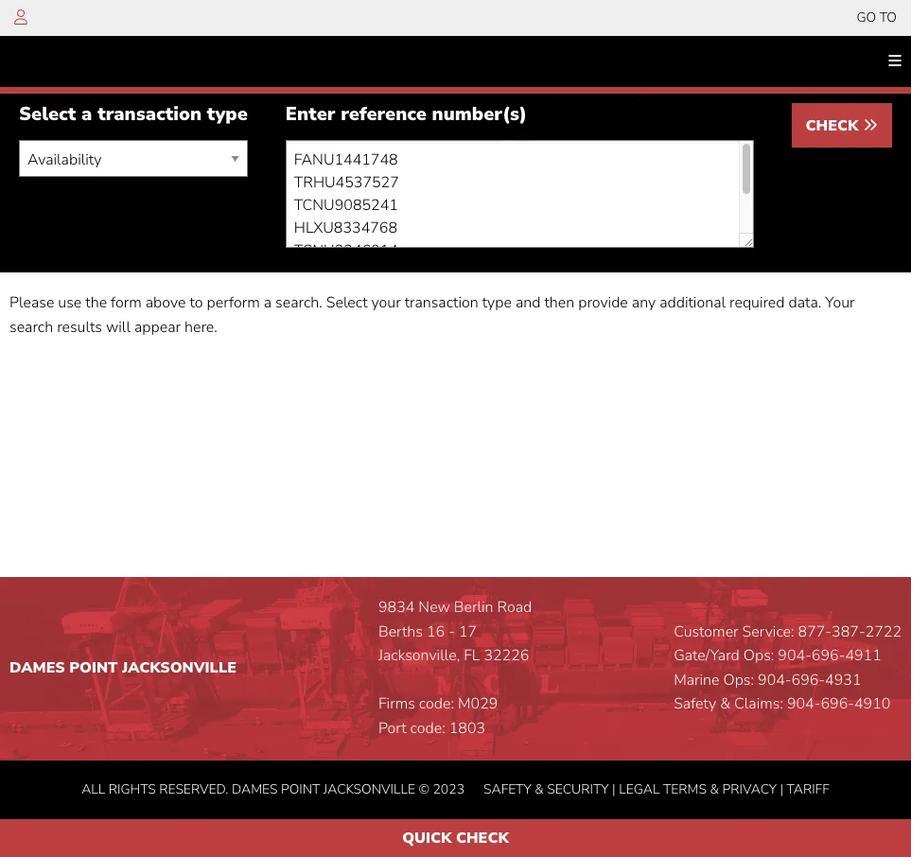 Task type: locate. For each thing, give the bounding box(es) containing it.
transaction
[[98, 101, 202, 127], [405, 293, 479, 313]]

m029
[[458, 694, 498, 715]]

1 horizontal spatial &
[[710, 781, 719, 799]]

0 horizontal spatial point
[[69, 658, 118, 679]]

transaction inside please use the form above to perform a search. select your transaction type and then provide any additional required data. your search results will appear here.
[[405, 293, 479, 313]]

1 vertical spatial check
[[456, 828, 509, 849]]

road
[[498, 597, 532, 618]]

1 vertical spatial select
[[326, 293, 368, 313]]

0 horizontal spatial dames
[[9, 658, 65, 679]]

0 horizontal spatial check
[[456, 828, 509, 849]]

will
[[106, 317, 131, 338]]

your
[[372, 293, 401, 313]]

ops: down the service: on the bottom of the page
[[744, 646, 775, 667]]

696-
[[812, 646, 846, 667], [792, 670, 826, 691], [821, 694, 855, 715]]

check inside quick check link
[[456, 828, 509, 849]]

safety right 2023
[[484, 781, 532, 799]]

service:
[[743, 622, 795, 642]]

1 horizontal spatial transaction
[[405, 293, 479, 313]]

904- right claims: at the right of the page
[[788, 694, 821, 715]]

1 vertical spatial type
[[482, 293, 512, 313]]

tariff link
[[787, 781, 830, 799]]

2 vertical spatial 904-
[[788, 694, 821, 715]]

type
[[207, 101, 248, 127], [482, 293, 512, 313]]

safety down marine
[[674, 694, 717, 715]]

1 horizontal spatial jacksonville
[[324, 781, 416, 799]]

check
[[806, 115, 863, 136], [456, 828, 509, 849]]

1 horizontal spatial safety
[[674, 694, 717, 715]]

rights
[[109, 781, 156, 799]]

©
[[419, 781, 430, 799]]

select a transaction type
[[19, 101, 248, 127]]

perform
[[207, 293, 260, 313]]

0 vertical spatial transaction
[[98, 101, 202, 127]]

2722
[[866, 622, 902, 642]]

jacksonville
[[122, 658, 237, 679], [324, 781, 416, 799]]

0 vertical spatial ops:
[[744, 646, 775, 667]]

0 vertical spatial 904-
[[779, 646, 812, 667]]

| left the legal
[[613, 781, 616, 799]]

1 vertical spatial safety
[[484, 781, 532, 799]]

use
[[58, 293, 82, 313]]

enter reference number(s)
[[286, 101, 527, 127]]

form
[[111, 293, 142, 313]]

to
[[190, 293, 203, 313]]

jacksonville,
[[379, 646, 460, 667]]

code: right port
[[410, 719, 446, 739]]

legal
[[619, 781, 660, 799]]

safety inside customer service: 877-387-2722 gate/yard ops: 904-696-4911 marine ops: 904-696-4931 safety & claims: 904-696-4910
[[674, 694, 717, 715]]

1 horizontal spatial dames
[[232, 781, 278, 799]]

0 vertical spatial a
[[81, 101, 92, 127]]

0 horizontal spatial type
[[207, 101, 248, 127]]

1 horizontal spatial check
[[806, 115, 863, 136]]

terms
[[664, 781, 707, 799]]

2023
[[433, 781, 465, 799]]

ops: up claims: at the right of the page
[[724, 670, 755, 691]]

& left security
[[535, 781, 544, 799]]

1 vertical spatial a
[[264, 293, 272, 313]]

ops:
[[744, 646, 775, 667], [724, 670, 755, 691]]

0 vertical spatial safety
[[674, 694, 717, 715]]

1 horizontal spatial type
[[482, 293, 512, 313]]

type inside please use the form above to perform a search. select your transaction type and then provide any additional required data. your search results will appear here.
[[482, 293, 512, 313]]

check button
[[792, 103, 893, 148]]

-
[[449, 622, 455, 642]]

safety
[[674, 694, 717, 715], [484, 781, 532, 799]]

&
[[721, 694, 731, 715], [535, 781, 544, 799], [710, 781, 719, 799]]

32226
[[484, 646, 530, 667]]

select inside please use the form above to perform a search. select your transaction type and then provide any additional required data. your search results will appear here.
[[326, 293, 368, 313]]

0 vertical spatial check
[[806, 115, 863, 136]]

dames
[[9, 658, 65, 679], [232, 781, 278, 799]]

search.
[[276, 293, 323, 313]]

a inside please use the form above to perform a search. select your transaction type and then provide any additional required data. your search results will appear here.
[[264, 293, 272, 313]]

1 vertical spatial transaction
[[405, 293, 479, 313]]

footer
[[0, 578, 912, 820]]

select
[[19, 101, 76, 127], [326, 293, 368, 313]]

type left the enter
[[207, 101, 248, 127]]

|
[[613, 781, 616, 799], [781, 781, 784, 799]]

point
[[69, 658, 118, 679], [281, 781, 320, 799]]

your
[[826, 293, 855, 313]]

appear
[[134, 317, 181, 338]]

please use the form above to perform a search. select your transaction type and then provide any additional required data. your search results will appear here.
[[9, 293, 855, 338]]

required
[[730, 293, 785, 313]]

904- down 877-
[[779, 646, 812, 667]]

877-
[[799, 622, 832, 642]]

safety & security link
[[484, 781, 609, 799]]

0 vertical spatial select
[[19, 101, 76, 127]]

2 | from the left
[[781, 781, 784, 799]]

1 vertical spatial code:
[[410, 719, 446, 739]]

0 horizontal spatial safety
[[484, 781, 532, 799]]

0 horizontal spatial a
[[81, 101, 92, 127]]

0 horizontal spatial &
[[535, 781, 544, 799]]

additional
[[660, 293, 726, 313]]

tariff
[[787, 781, 830, 799]]

quick check link
[[0, 820, 912, 858]]

0 horizontal spatial |
[[613, 781, 616, 799]]

& right terms
[[710, 781, 719, 799]]

code: up the 1803
[[419, 694, 454, 715]]

| left tariff link
[[781, 781, 784, 799]]

berths
[[379, 622, 423, 642]]

1 horizontal spatial |
[[781, 781, 784, 799]]

Enter reference number(s) text field
[[286, 140, 754, 248]]

& left claims: at the right of the page
[[721, 694, 731, 715]]

& inside customer service: 877-387-2722 gate/yard ops: 904-696-4911 marine ops: 904-696-4931 safety & claims: 904-696-4910
[[721, 694, 731, 715]]

1 horizontal spatial select
[[326, 293, 368, 313]]

4931
[[826, 670, 862, 691]]

1 vertical spatial dames
[[232, 781, 278, 799]]

1 horizontal spatial point
[[281, 781, 320, 799]]

0 vertical spatial type
[[207, 101, 248, 127]]

any
[[632, 293, 656, 313]]

904- up claims: at the right of the page
[[758, 670, 792, 691]]

a
[[81, 101, 92, 127], [264, 293, 272, 313]]

enter
[[286, 101, 336, 127]]

17
[[459, 622, 477, 642]]

safety & security | legal terms & privacy | tariff
[[484, 781, 830, 799]]

0 vertical spatial point
[[69, 658, 118, 679]]

4911
[[846, 646, 882, 667]]

2 horizontal spatial &
[[721, 694, 731, 715]]

1 horizontal spatial a
[[264, 293, 272, 313]]

1803
[[449, 719, 486, 739]]

firms
[[379, 694, 415, 715]]

firms code:  m029 port code:  1803
[[379, 694, 498, 739]]

387-
[[832, 622, 866, 642]]

0 horizontal spatial jacksonville
[[122, 658, 237, 679]]

here.
[[185, 317, 218, 338]]

new
[[419, 597, 450, 618]]

code:
[[419, 694, 454, 715], [410, 719, 446, 739]]

904-
[[779, 646, 812, 667], [758, 670, 792, 691], [788, 694, 821, 715]]

0 horizontal spatial select
[[19, 101, 76, 127]]

16
[[427, 622, 445, 642]]

1 vertical spatial point
[[281, 781, 320, 799]]

type left the and
[[482, 293, 512, 313]]

2 vertical spatial 696-
[[821, 694, 855, 715]]



Task type: describe. For each thing, give the bounding box(es) containing it.
0 vertical spatial 696-
[[812, 646, 846, 667]]

0 horizontal spatial transaction
[[98, 101, 202, 127]]

1 vertical spatial 904-
[[758, 670, 792, 691]]

privacy
[[723, 781, 777, 799]]

1 vertical spatial jacksonville
[[324, 781, 416, 799]]

0 vertical spatial code:
[[419, 694, 454, 715]]

security
[[547, 781, 609, 799]]

1 | from the left
[[613, 781, 616, 799]]

and
[[516, 293, 541, 313]]

to
[[880, 9, 897, 27]]

port
[[379, 719, 407, 739]]

0 vertical spatial jacksonville
[[122, 658, 237, 679]]

marine
[[674, 670, 720, 691]]

then
[[545, 293, 575, 313]]

legal terms & privacy link
[[619, 781, 777, 799]]

1 vertical spatial 696-
[[792, 670, 826, 691]]

4910
[[855, 694, 891, 715]]

quick check
[[402, 828, 509, 849]]

claims:
[[735, 694, 784, 715]]

9834
[[379, 597, 415, 618]]

the
[[85, 293, 107, 313]]

reserved.
[[159, 781, 229, 799]]

go
[[857, 9, 877, 27]]

user image
[[14, 9, 27, 25]]

go to
[[857, 9, 897, 27]]

1 vertical spatial ops:
[[724, 670, 755, 691]]

search
[[9, 317, 53, 338]]

angle double right image
[[863, 117, 879, 133]]

number(s)
[[432, 101, 527, 127]]

results
[[57, 317, 102, 338]]

0 vertical spatial dames
[[9, 658, 65, 679]]

check inside the check button
[[806, 115, 863, 136]]

all rights reserved. dames point jacksonville © 2023
[[82, 781, 465, 799]]

gate/yard
[[674, 646, 740, 667]]

customer service: 877-387-2722 gate/yard ops: 904-696-4911 marine ops: 904-696-4931 safety & claims: 904-696-4910
[[674, 622, 902, 715]]

above
[[146, 293, 186, 313]]

9834 new berlin road berths 16 - 17 jacksonville, fl 32226
[[379, 597, 532, 667]]

footer containing 9834 new berlin road
[[0, 578, 912, 820]]

customer
[[674, 622, 739, 642]]

quick
[[402, 828, 452, 849]]

fl
[[464, 646, 480, 667]]

all
[[82, 781, 105, 799]]

reference
[[341, 101, 427, 127]]

please
[[9, 293, 54, 313]]

bars image
[[889, 53, 902, 68]]

dames point jacksonville
[[9, 658, 237, 679]]

data.
[[789, 293, 822, 313]]

provide
[[579, 293, 628, 313]]

berlin
[[454, 597, 494, 618]]



Task type: vqa. For each thing, say whether or not it's contained in the screenshot.
SHIPPING LINES Link
no



